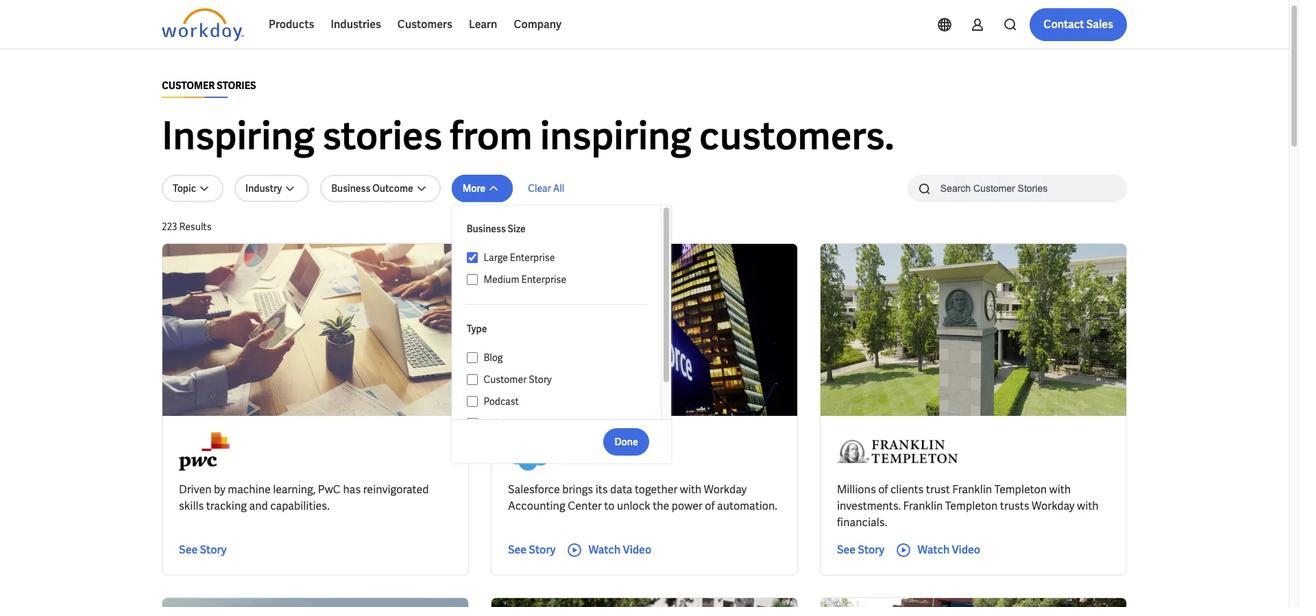Task type: locate. For each thing, give the bounding box(es) containing it.
clients
[[891, 483, 924, 497]]

watch
[[589, 543, 621, 558], [918, 543, 950, 558]]

0 vertical spatial of
[[879, 483, 889, 497]]

large enterprise link
[[478, 250, 648, 266]]

franklin
[[953, 483, 993, 497], [904, 499, 944, 514]]

1 horizontal spatial video
[[623, 543, 652, 558]]

enterprise
[[510, 252, 555, 264], [522, 274, 567, 286]]

industry
[[246, 182, 282, 195]]

medium enterprise link
[[478, 272, 648, 288]]

1 horizontal spatial watch
[[918, 543, 950, 558]]

see story link down accounting
[[508, 543, 556, 559]]

story down accounting
[[529, 543, 556, 558]]

stories
[[323, 111, 443, 161]]

0 horizontal spatial see
[[179, 543, 198, 558]]

more
[[463, 182, 486, 195]]

of right power
[[705, 499, 715, 514]]

1 horizontal spatial with
[[1050, 483, 1072, 497]]

see down financials.
[[838, 543, 856, 558]]

franklin down "trust"
[[904, 499, 944, 514]]

1 horizontal spatial see story
[[508, 543, 556, 558]]

enterprise up medium enterprise
[[510, 252, 555, 264]]

to
[[605, 499, 615, 514]]

2 watch from the left
[[918, 543, 950, 558]]

video down millions of clients trust franklin templeton with investments. franklin templeton trusts workday with financials.
[[952, 543, 981, 558]]

watch down to
[[589, 543, 621, 558]]

0 vertical spatial franklin
[[953, 483, 993, 497]]

workday right trusts
[[1032, 499, 1075, 514]]

story
[[529, 374, 552, 386], [200, 543, 227, 558], [529, 543, 556, 558], [858, 543, 885, 558]]

1 horizontal spatial watch video
[[918, 543, 981, 558]]

1 vertical spatial enterprise
[[522, 274, 567, 286]]

see story link for salesforce brings its data together with workday accounting center to unlock the power of automation.
[[508, 543, 556, 559]]

power
[[672, 499, 703, 514]]

2 horizontal spatial with
[[1078, 499, 1099, 514]]

1 horizontal spatial watch video link
[[896, 543, 981, 559]]

watch video link down millions of clients trust franklin templeton with investments. franklin templeton trusts workday with financials.
[[896, 543, 981, 559]]

business for business size
[[467, 223, 506, 235]]

1 vertical spatial templeton
[[946, 499, 998, 514]]

story down blog link
[[529, 374, 552, 386]]

large enterprise
[[484, 252, 555, 264]]

story down "tracking"
[[200, 543, 227, 558]]

1 horizontal spatial business
[[467, 223, 506, 235]]

2 see story link from the left
[[508, 543, 556, 559]]

1 vertical spatial business
[[467, 223, 506, 235]]

1 vertical spatial workday
[[1032, 499, 1075, 514]]

watch video link for franklin
[[896, 543, 981, 559]]

business size
[[467, 223, 526, 235]]

0 horizontal spatial see story
[[179, 543, 227, 558]]

see for salesforce brings its data together with workday accounting center to unlock the power of automation.
[[508, 543, 527, 558]]

1 vertical spatial of
[[705, 499, 715, 514]]

video down podcast
[[484, 418, 509, 430]]

see down accounting
[[508, 543, 527, 558]]

blog link
[[478, 350, 648, 366]]

templeton up trusts
[[995, 483, 1048, 497]]

business inside button
[[331, 182, 371, 195]]

see story down the "skills"
[[179, 543, 227, 558]]

3 see story from the left
[[838, 543, 885, 558]]

learn
[[469, 17, 498, 32]]

sales
[[1087, 17, 1114, 32]]

workday inside millions of clients trust franklin templeton with investments. franklin templeton trusts workday with financials.
[[1032, 499, 1075, 514]]

driven
[[179, 483, 212, 497]]

business up large
[[467, 223, 506, 235]]

2 horizontal spatial see story link
[[838, 543, 885, 559]]

0 horizontal spatial franklin
[[904, 499, 944, 514]]

see story for millions of clients trust franklin templeton with investments. franklin templeton trusts workday with financials.
[[838, 543, 885, 558]]

0 horizontal spatial watch video link
[[567, 543, 652, 559]]

blog
[[484, 352, 503, 364]]

1 see story link from the left
[[179, 543, 227, 559]]

see story down accounting
[[508, 543, 556, 558]]

watch video for templeton
[[918, 543, 981, 558]]

more button
[[452, 175, 513, 202]]

by
[[214, 483, 226, 497]]

inspiring
[[162, 111, 315, 161]]

2 horizontal spatial see story
[[838, 543, 885, 558]]

None checkbox
[[467, 274, 478, 286], [467, 352, 478, 364], [467, 374, 478, 386], [467, 396, 478, 408], [467, 418, 478, 430], [467, 274, 478, 286], [467, 352, 478, 364], [467, 374, 478, 386], [467, 396, 478, 408], [467, 418, 478, 430]]

its
[[596, 483, 608, 497]]

see for millions of clients trust franklin templeton with investments. franklin templeton trusts workday with financials.
[[838, 543, 856, 558]]

1 see from the left
[[179, 543, 198, 558]]

contact sales link
[[1031, 8, 1128, 41]]

0 vertical spatial templeton
[[995, 483, 1048, 497]]

0 vertical spatial enterprise
[[510, 252, 555, 264]]

see story link down the "skills"
[[179, 543, 227, 559]]

watch for franklin
[[918, 543, 950, 558]]

company button
[[506, 8, 570, 41]]

1 horizontal spatial of
[[879, 483, 889, 497]]

reinvigorated
[[363, 483, 429, 497]]

workday
[[704, 483, 747, 497], [1032, 499, 1075, 514]]

watch video for to
[[589, 543, 652, 558]]

see story link
[[179, 543, 227, 559], [508, 543, 556, 559], [838, 543, 885, 559]]

franklin right "trust"
[[953, 483, 993, 497]]

0 horizontal spatial of
[[705, 499, 715, 514]]

company
[[514, 17, 562, 32]]

watch video down to
[[589, 543, 652, 558]]

2 see from the left
[[508, 543, 527, 558]]

2 horizontal spatial video
[[952, 543, 981, 558]]

see story link for millions of clients trust franklin templeton with investments. franklin templeton trusts workday with financials.
[[838, 543, 885, 559]]

inspiring stories from inspiring customers.
[[162, 111, 895, 161]]

customers
[[398, 17, 453, 32]]

0 vertical spatial business
[[331, 182, 371, 195]]

2 see story from the left
[[508, 543, 556, 558]]

podcast
[[484, 396, 519, 408]]

see down the "skills"
[[179, 543, 198, 558]]

1 watch from the left
[[589, 543, 621, 558]]

workday up automation.
[[704, 483, 747, 497]]

1 horizontal spatial see
[[508, 543, 527, 558]]

0 horizontal spatial with
[[680, 483, 702, 497]]

of up investments.
[[879, 483, 889, 497]]

watch for center
[[589, 543, 621, 558]]

None checkbox
[[467, 252, 478, 264]]

with
[[680, 483, 702, 497], [1050, 483, 1072, 497], [1078, 499, 1099, 514]]

1 watch video link from the left
[[567, 543, 652, 559]]

business left outcome
[[331, 182, 371, 195]]

business outcome
[[331, 182, 413, 195]]

0 vertical spatial workday
[[704, 483, 747, 497]]

type
[[467, 323, 487, 335]]

video down unlock
[[623, 543, 652, 558]]

1 horizontal spatial workday
[[1032, 499, 1075, 514]]

of
[[879, 483, 889, 497], [705, 499, 715, 514]]

1 watch video from the left
[[589, 543, 652, 558]]

0 horizontal spatial watch
[[589, 543, 621, 558]]

watch video link down to
[[567, 543, 652, 559]]

watch video
[[589, 543, 652, 558], [918, 543, 981, 558]]

story inside "link"
[[529, 374, 552, 386]]

contact sales
[[1044, 17, 1114, 32]]

see story down financials.
[[838, 543, 885, 558]]

story down financials.
[[858, 543, 885, 558]]

go to the homepage image
[[162, 8, 244, 41]]

with inside salesforce brings its data together with workday accounting center to unlock the power of automation.
[[680, 483, 702, 497]]

watch down millions of clients trust franklin templeton with investments. franklin templeton trusts workday with financials.
[[918, 543, 950, 558]]

industry button
[[235, 175, 310, 202]]

1 horizontal spatial see story link
[[508, 543, 556, 559]]

video
[[484, 418, 509, 430], [623, 543, 652, 558], [952, 543, 981, 558]]

2 horizontal spatial see
[[838, 543, 856, 558]]

2 watch video from the left
[[918, 543, 981, 558]]

millions of clients trust franklin templeton with investments. franklin templeton trusts workday with financials.
[[838, 483, 1099, 530]]

0 horizontal spatial workday
[[704, 483, 747, 497]]

templeton down "trust"
[[946, 499, 998, 514]]

0 horizontal spatial business
[[331, 182, 371, 195]]

0 horizontal spatial watch video
[[589, 543, 652, 558]]

see story link down financials.
[[838, 543, 885, 559]]

see
[[179, 543, 198, 558], [508, 543, 527, 558], [838, 543, 856, 558]]

topic
[[173, 182, 196, 195]]

templeton
[[995, 483, 1048, 497], [946, 499, 998, 514]]

watch video down millions of clients trust franklin templeton with investments. franklin templeton trusts workday with financials.
[[918, 543, 981, 558]]

3 see story link from the left
[[838, 543, 885, 559]]

0 horizontal spatial see story link
[[179, 543, 227, 559]]

customers button
[[390, 8, 461, 41]]

see story
[[179, 543, 227, 558], [508, 543, 556, 558], [838, 543, 885, 558]]

of inside salesforce brings its data together with workday accounting center to unlock the power of automation.
[[705, 499, 715, 514]]

3 see from the left
[[838, 543, 856, 558]]

enterprise down large enterprise link
[[522, 274, 567, 286]]

business
[[331, 182, 371, 195], [467, 223, 506, 235]]

2 watch video link from the left
[[896, 543, 981, 559]]



Task type: vqa. For each thing, say whether or not it's contained in the screenshot.
Business
yes



Task type: describe. For each thing, give the bounding box(es) containing it.
learn button
[[461, 8, 506, 41]]

automation.
[[718, 499, 778, 514]]

trusts
[[1001, 499, 1030, 514]]

done button
[[604, 428, 649, 456]]

machine
[[228, 483, 271, 497]]

results
[[179, 221, 212, 233]]

tracking
[[206, 499, 247, 514]]

1 horizontal spatial franklin
[[953, 483, 993, 497]]

video for salesforce brings its data together with workday accounting center to unlock the power of automation.
[[623, 543, 652, 558]]

see story for salesforce brings its data together with workday accounting center to unlock the power of automation.
[[508, 543, 556, 558]]

financials.
[[838, 516, 888, 530]]

franklin templeton companies, llc image
[[838, 433, 958, 471]]

the
[[653, 499, 670, 514]]

salesforce.com image
[[508, 433, 563, 471]]

together
[[635, 483, 678, 497]]

of inside millions of clients trust franklin templeton with investments. franklin templeton trusts workday with financials.
[[879, 483, 889, 497]]

customer
[[484, 374, 527, 386]]

video link
[[478, 416, 648, 432]]

and
[[249, 499, 268, 514]]

pwc
[[318, 483, 341, 497]]

industries button
[[323, 8, 390, 41]]

podcast link
[[478, 394, 648, 410]]

pricewaterhousecoopers global licensing services corporation (pwc) image
[[179, 433, 229, 471]]

customer stories
[[162, 80, 256, 92]]

workday inside salesforce brings its data together with workday accounting center to unlock the power of automation.
[[704, 483, 747, 497]]

contact
[[1044, 17, 1085, 32]]

accounting
[[508, 499, 566, 514]]

1 vertical spatial franklin
[[904, 499, 944, 514]]

customer story
[[484, 374, 552, 386]]

inspiring
[[540, 111, 692, 161]]

business for business outcome
[[331, 182, 371, 195]]

outcome
[[373, 182, 413, 195]]

salesforce
[[508, 483, 560, 497]]

done
[[615, 436, 638, 448]]

story for see story link corresponding to millions of clients trust franklin templeton with investments. franklin templeton trusts workday with financials.
[[858, 543, 885, 558]]

medium enterprise
[[484, 274, 567, 286]]

story for 1st see story link from the left
[[200, 543, 227, 558]]

0 horizontal spatial video
[[484, 418, 509, 430]]

learning,
[[273, 483, 316, 497]]

driven by machine learning, pwc has reinvigorated skills tracking and capabilities.
[[179, 483, 429, 514]]

all
[[553, 182, 565, 195]]

center
[[568, 499, 602, 514]]

large
[[484, 252, 508, 264]]

clear all button
[[524, 175, 569, 202]]

medium
[[484, 274, 520, 286]]

stories
[[217, 80, 256, 92]]

enterprise for large enterprise
[[510, 252, 555, 264]]

trust
[[927, 483, 951, 497]]

watch video link for center
[[567, 543, 652, 559]]

enterprise for medium enterprise
[[522, 274, 567, 286]]

unlock
[[617, 499, 651, 514]]

customers.
[[700, 111, 895, 161]]

story for salesforce brings its data together with workday accounting center to unlock the power of automation. see story link
[[529, 543, 556, 558]]

from
[[450, 111, 533, 161]]

1 see story from the left
[[179, 543, 227, 558]]

capabilities.
[[270, 499, 330, 514]]

industries
[[331, 17, 381, 32]]

clear
[[528, 182, 551, 195]]

size
[[508, 223, 526, 235]]

customer
[[162, 80, 215, 92]]

millions
[[838, 483, 877, 497]]

customer story link
[[478, 372, 648, 388]]

data
[[611, 483, 633, 497]]

video for millions of clients trust franklin templeton with investments. franklin templeton trusts workday with financials.
[[952, 543, 981, 558]]

Search Customer Stories text field
[[933, 176, 1101, 200]]

products
[[269, 17, 314, 32]]

business outcome button
[[321, 175, 441, 202]]

investments.
[[838, 499, 902, 514]]

has
[[343, 483, 361, 497]]

salesforce brings its data together with workday accounting center to unlock the power of automation.
[[508, 483, 778, 514]]

223 results
[[162, 221, 212, 233]]

223
[[162, 221, 177, 233]]

products button
[[261, 8, 323, 41]]

skills
[[179, 499, 204, 514]]

topic button
[[162, 175, 224, 202]]

clear all
[[528, 182, 565, 195]]

brings
[[563, 483, 594, 497]]



